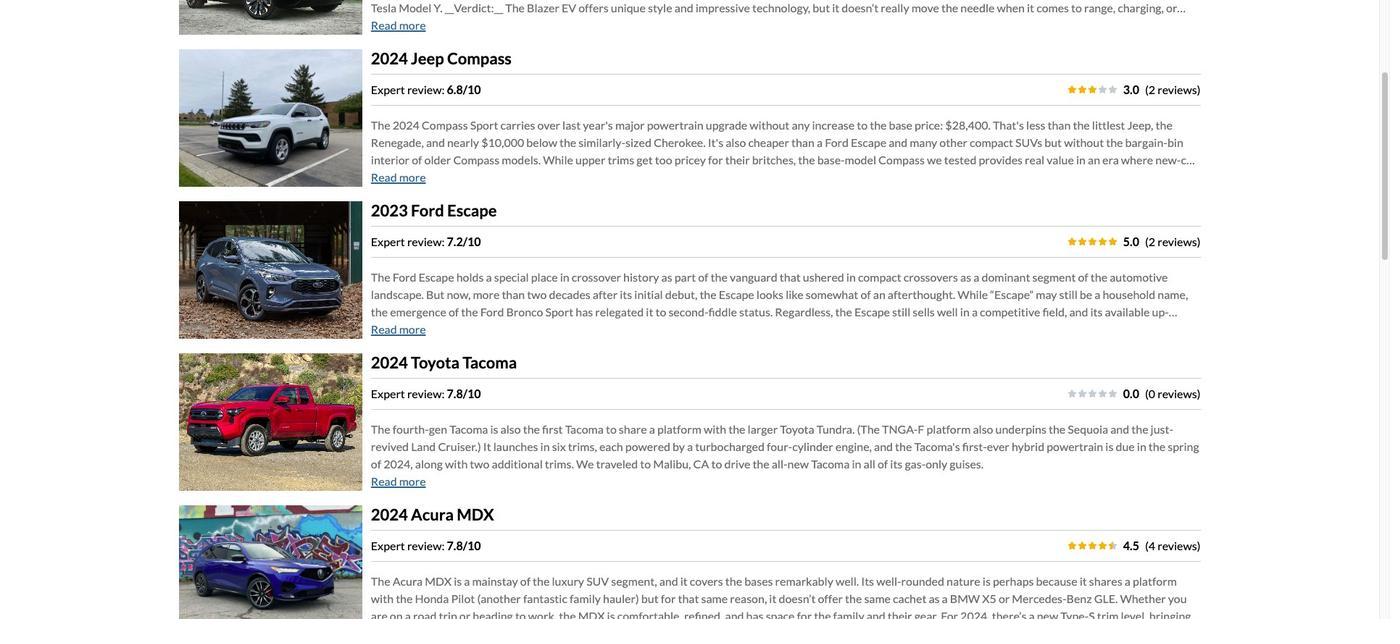 Task type: locate. For each thing, give the bounding box(es) containing it.
behind
[[484, 188, 518, 202]]

0 vertical spatial powered
[[371, 323, 416, 336]]

0 horizontal spatial as
[[661, 270, 672, 284]]

0 horizontal spatial is
[[490, 423, 498, 436]]

some down upgrade,
[[714, 357, 741, 371]]

0 horizontal spatial impressive
[[835, 170, 889, 184]]

it
[[483, 440, 491, 454]]

1 expert review: 7.8/10 from the top
[[371, 387, 481, 401]]

impressive down model
[[835, 170, 889, 184]]

safety down up-
[[1149, 323, 1181, 336]]

models.
[[502, 153, 541, 167]]

tacoma up the "cruiser.)"
[[449, 423, 488, 436]]

turbocharged
[[695, 440, 764, 454]]

tnga-
[[882, 423, 918, 436]]

5 placeholder image from the top
[[179, 506, 362, 620]]

1 horizontal spatial as
[[960, 270, 971, 284]]

1 horizontal spatial also
[[726, 136, 746, 149]]

1 horizontal spatial platform
[[927, 423, 971, 436]]

1 vertical spatial many
[[1161, 188, 1189, 202]]

4 review: from the top
[[407, 539, 445, 553]]

compass up few
[[453, 153, 499, 167]]

that
[[780, 270, 801, 284]]

1 read from the top
[[371, 18, 397, 32]]

2024 left forward
[[371, 353, 408, 372]]

however,
[[1096, 188, 1142, 202]]

5.0
[[1123, 235, 1139, 249]]

sub-
[[1073, 170, 1095, 184]]

advantage
[[506, 323, 559, 336]]

higher
[[901, 357, 934, 371]]

1 review: from the top
[[407, 83, 445, 97]]

1 vertical spatial is
[[1105, 440, 1113, 454]]

sport up the $10,000
[[470, 118, 498, 132]]

1 2 from the top
[[1149, 83, 1155, 97]]

0 horizontal spatial it's
[[541, 340, 556, 354]]

1 read more link from the top
[[371, 18, 426, 32]]

review: for ford
[[407, 235, 445, 249]]

carries
[[500, 118, 535, 132]]

2 read more link from the top
[[371, 170, 426, 184]]

crossover up on
[[869, 340, 919, 354]]

two inside the fourth-gen tacoma is also the first tacoma to share a platform with the larger toyota tundra. (the tnga-f platform also underpins the sequoia and the just- revived land cruiser.) it launches in six trims, each powered by a turbocharged four-cylinder engine, and the tacoma's first-ever hybrid powertrain is due in the spring of 2024, along with two additional trims. we traveled to malibu, ca to drive the all-new tacoma in all of its gas-only guises. read more
[[470, 457, 490, 471]]

powered down emergence
[[371, 323, 416, 336]]

in right well
[[960, 305, 970, 319]]

1 vertical spatial some
[[714, 357, 741, 371]]

of down renegade,
[[412, 153, 422, 167]]

2 horizontal spatial 2023
[[1027, 188, 1054, 202]]

0 horizontal spatial engine
[[418, 323, 452, 336]]

4 reviews from the top
[[1157, 539, 1197, 553]]

4 read from the top
[[371, 475, 397, 489]]

1 horizontal spatial compact
[[970, 136, 1013, 149]]

this
[[791, 340, 812, 354]]

base-
[[817, 153, 845, 167]]

platform up by
[[657, 423, 701, 436]]

of right part
[[698, 270, 708, 284]]

all-
[[772, 457, 787, 471]]

4 placeholder image from the top
[[179, 354, 362, 491]]

2 vertical spatial still
[[892, 305, 910, 319]]

reviews for mdx
[[1157, 539, 1197, 553]]

expert for 2024 jeep compass
[[371, 83, 405, 97]]

0 vertical spatial is
[[490, 423, 498, 436]]

2023 ford escape
[[371, 201, 497, 220]]

1 horizontal spatial sport
[[545, 305, 573, 319]]

dominant
[[982, 270, 1030, 284]]

well
[[937, 305, 958, 319]]

0 vertical spatial **verdict**:
[[543, 170, 602, 184]]

0 horizontal spatial jeep
[[411, 48, 444, 68]]

offers down their
[[730, 170, 760, 184]]

2 horizontal spatial it's
[[1144, 188, 1159, 202]]

crossovers
[[904, 270, 958, 284]]

compact inside the ford escape holds a special place in crossover history as part of the vanguard that ushered in compact crossovers as a dominant segment of the automotive landscape. but now, more than two decades after its initial debut, the escape looks like somewhat of an afterthought. while "escape" may still be a household name, the emergence of the ford bronco sport has relegated it to second-fiddle status. regardless, the escape still sells well in a competitive field, and its available up- powered engine gives it an advantage for shoppers who feel a need for extra passing speed.  **verdict**: the 2023 ford escape offers an impressive array of safety and infotainment technology, and it's available with a powerful engine upgrade, too. this handsome crossover should appeal to shoppers looking for an upscale design and a tech-forward approach. however, it may feel a bit cramped for some shoppers, and it's priced on the higher end of the segment.
[[858, 270, 901, 284]]

0 vertical spatial expert review: 7.8/10
[[371, 387, 481, 401]]

2 vertical spatial it's
[[816, 357, 831, 371]]

the left all-
[[753, 457, 769, 471]]

reviews right 0 at the right bottom of page
[[1157, 387, 1197, 401]]

1 vertical spatial powertrain
[[1047, 440, 1103, 454]]

) right 0 at the right bottom of page
[[1197, 387, 1200, 401]]

1 vertical spatial read more
[[371, 170, 426, 184]]

more inside the ford escape holds a special place in crossover history as part of the vanguard that ushered in compact crossovers as a dominant segment of the automotive landscape. but now, more than two decades after its initial debut, the escape looks like somewhat of an afterthought. while "escape" may still be a household name, the emergence of the ford bronco sport has relegated it to second-fiddle status. regardless, the escape still sells well in a competitive field, and its available up- powered engine gives it an advantage for shoppers who feel a need for extra passing speed.  **verdict**: the 2023 ford escape offers an impressive array of safety and infotainment technology, and it's available with a powerful engine upgrade, too. this handsome crossover should appeal to shoppers looking for an upscale design and a tech-forward approach. however, it may feel a bit cramped for some shoppers, and it's priced on the higher end of the segment.
[[473, 288, 500, 302]]

and left infotainment
[[371, 340, 390, 354]]

1 horizontal spatial available
[[1105, 305, 1150, 319]]

1 vertical spatial while
[[958, 288, 988, 302]]

read more
[[371, 18, 426, 32], [371, 170, 426, 184], [371, 323, 426, 336]]

) for 2024 jeep compass
[[1197, 83, 1200, 97]]

2 right 3.0 on the top right of the page
[[1149, 83, 1155, 97]]

first-
[[962, 440, 987, 454]]

1 vertical spatial engine
[[687, 340, 720, 354]]

who
[[628, 323, 649, 336]]

reviews
[[1157, 83, 1197, 97], [1157, 235, 1197, 249], [1157, 387, 1197, 401], [1157, 539, 1197, 553]]

it
[[993, 170, 1001, 184], [646, 305, 653, 319], [482, 323, 490, 336], [572, 357, 580, 371]]

0 vertical spatial compact
[[970, 136, 1013, 149]]

quality
[[751, 188, 786, 202]]

gas-
[[905, 457, 926, 471]]

placeholder image
[[179, 0, 362, 35], [179, 49, 362, 187], [179, 201, 362, 339], [179, 354, 362, 491], [179, 506, 362, 620]]

household
[[1103, 288, 1155, 302]]

4 expert from the top
[[371, 539, 405, 553]]

0 horizontal spatial offers
[[730, 170, 760, 184]]

more down 2024,
[[399, 475, 426, 489]]

0 vertical spatial powertrain
[[647, 118, 703, 132]]

1 vertical spatial 2
[[1149, 235, 1155, 249]]

has
[[576, 305, 593, 319]]

larger
[[748, 423, 778, 436]]

0 horizontal spatial shoppers
[[579, 323, 625, 336]]

0 vertical spatial older
[[424, 153, 451, 167]]

read down 2024,
[[371, 475, 397, 489]]

1 vertical spatial compact
[[858, 270, 901, 284]]

3 reviews from the top
[[1157, 387, 1197, 401]]

materials
[[701, 188, 749, 202]]

0 horizontal spatial increase
[[404, 170, 446, 184]]

gen
[[429, 423, 447, 436]]

2 read more from the top
[[371, 170, 426, 184]]

to inside the 2024 compass sport carries over last year's major powertrain upgrade without any increase to the base price: $28,400. that's less than the littlest jeep, the renegade, and nearly $10,000 below the similarly-sized cherokee. it's also cheaper than a ford escape and many other compact suvs but without the bargain-bin interior of older compass models. while upper trims get too pricey for their britches, the base-model compass we tested provides real value in an era where new-car prices increase every few months.  **verdict**: the 2024 jeep compass offers good tech and impressive safety features, and it arrives with a sub-$30,000 base msrp. the compass still lags behind some of the competition in terms of materials quality and performance. now in its second year past a 2023 facelift, however, it's many strides better than older iterations.
[[857, 118, 868, 132]]

segment.
[[989, 357, 1035, 371]]

months.
[[500, 170, 541, 184]]

it's down handsome
[[816, 357, 831, 371]]

1 horizontal spatial some
[[714, 357, 741, 371]]

3 read more from the top
[[371, 323, 426, 336]]

powered
[[371, 323, 416, 336], [625, 440, 670, 454]]

automotive
[[1110, 270, 1168, 284]]

reviews right 3.0 on the top right of the page
[[1157, 83, 1197, 97]]

any
[[792, 118, 810, 132]]

and
[[426, 136, 445, 149], [889, 136, 907, 149], [814, 170, 833, 184], [972, 170, 991, 184], [788, 188, 807, 202], [1069, 305, 1088, 319], [371, 340, 390, 354], [520, 340, 539, 354], [371, 357, 390, 371], [795, 357, 814, 371], [1110, 423, 1129, 436], [874, 440, 893, 454]]

1 horizontal spatial safety
[[1149, 323, 1181, 336]]

a left bit
[[626, 357, 632, 371]]

still left "lags"
[[441, 188, 459, 202]]

0 horizontal spatial some
[[521, 188, 548, 202]]

may right 'however,'
[[582, 357, 603, 371]]

jeep inside the 2024 compass sport carries over last year's major powertrain upgrade without any increase to the base price: $28,400. that's less than the littlest jeep, the renegade, and nearly $10,000 below the similarly-sized cherokee. it's also cheaper than a ford escape and many other compact suvs but without the bargain-bin interior of older compass models. while upper trims get too pricey for their britches, the base-model compass we tested provides real value in an era where new-car prices increase every few months.  **verdict**: the 2024 jeep compass offers good tech and impressive safety features, and it arrives with a sub-$30,000 base msrp. the compass still lags behind some of the competition in terms of materials quality and performance. now in its second year past a 2023 facelift, however, it's many strides better than older iterations.
[[655, 170, 679, 184]]

compass up better
[[393, 188, 439, 202]]

vanguard
[[730, 270, 777, 284]]

shoppers down relegated
[[579, 323, 625, 336]]

read down landscape.
[[371, 323, 397, 336]]

somewhat
[[806, 288, 858, 302]]

2024 toyota tacoma
[[371, 353, 517, 372]]

0 vertical spatial safety
[[892, 170, 923, 184]]

**verdict**: inside the ford escape holds a special place in crossover history as part of the vanguard that ushered in compact crossovers as a dominant segment of the automotive landscape. but now, more than two decades after its initial debut, the escape looks like somewhat of an afterthought. while "escape" may still be a household name, the emergence of the ford bronco sport has relegated it to second-fiddle status. regardless, the escape still sells well in a competitive field, and its available up- powered engine gives it an advantage for shoppers who feel a need for extra passing speed.  **verdict**: the 2023 ford escape offers an impressive array of safety and infotainment technology, and it's available with a powerful engine upgrade, too. this handsome crossover should appeal to shoppers looking for an upscale design and a tech-forward approach. however, it may feel a bit cramped for some shoppers, and it's priced on the higher end of the segment.
[[829, 323, 888, 336]]

1 horizontal spatial shoppers
[[1006, 340, 1052, 354]]

1 vertical spatial offers
[[1004, 323, 1034, 336]]

escape up model
[[851, 136, 886, 149]]

underpins
[[995, 423, 1046, 436]]

forward
[[426, 357, 467, 371]]

guises.
[[950, 457, 984, 471]]

many
[[910, 136, 937, 149], [1161, 188, 1189, 202]]

review: down better
[[407, 235, 445, 249]]

( right 3.0 on the top right of the page
[[1145, 83, 1149, 97]]

looking
[[1054, 340, 1092, 354]]

1 vertical spatial 7.8/10
[[447, 539, 481, 553]]

2 7.8/10 from the top
[[447, 539, 481, 553]]

0 horizontal spatial many
[[910, 136, 937, 149]]

to
[[857, 118, 868, 132], [655, 305, 666, 319], [993, 340, 1003, 354], [606, 423, 617, 436], [640, 457, 651, 471], [711, 457, 722, 471]]

in left all
[[852, 457, 861, 471]]

an inside the 2024 compass sport carries over last year's major powertrain upgrade without any increase to the base price: $28,400. that's less than the littlest jeep, the renegade, and nearly $10,000 below the similarly-sized cherokee. it's also cheaper than a ford escape and many other compact suvs but without the bargain-bin interior of older compass models. while upper trims get too pricey for their britches, the base-model compass we tested provides real value in an era where new-car prices increase every few months.  **verdict**: the 2024 jeep compass offers good tech and impressive safety features, and it arrives with a sub-$30,000 base msrp. the compass still lags behind some of the competition in terms of materials quality and performance. now in its second year past a 2023 facelift, however, it's many strides better than older iterations.
[[1088, 153, 1100, 167]]

revived
[[371, 440, 409, 454]]

safety inside the 2024 compass sport carries over last year's major powertrain upgrade without any increase to the base price: $28,400. that's less than the littlest jeep, the renegade, and nearly $10,000 below the similarly-sized cherokee. it's also cheaper than a ford escape and many other compact suvs but without the bargain-bin interior of older compass models. while upper trims get too pricey for their britches, the base-model compass we tested provides real value in an era where new-car prices increase every few months.  **verdict**: the 2024 jeep compass offers good tech and impressive safety features, and it arrives with a sub-$30,000 base msrp. the compass still lags behind some of the competition in terms of materials quality and performance. now in its second year past a 2023 facelift, however, it's many strides better than older iterations.
[[892, 170, 923, 184]]

2 horizontal spatial also
[[973, 423, 993, 436]]

( for 2023 ford escape
[[1145, 235, 1149, 249]]

a right holds
[[486, 270, 492, 284]]

1 horizontal spatial **verdict**:
[[829, 323, 888, 336]]

expert for 2023 ford escape
[[371, 235, 405, 249]]

the fourth-gen tacoma is also the first tacoma to share a platform with the larger toyota tundra. (the tnga-f platform also underpins the sequoia and the just- revived land cruiser.) it launches in six trims, each powered by a turbocharged four-cylinder engine, and the tacoma's first-ever hybrid powertrain is due in the spring of 2024, along with two additional trims. we traveled to malibu, ca to drive the all-new tacoma in all of its gas-only guises. read more
[[371, 423, 1199, 489]]

3 read more link from the top
[[371, 323, 426, 336]]

expert review: 7.8/10 for toyota
[[371, 387, 481, 401]]

1 vertical spatial impressive
[[1051, 323, 1106, 336]]

than up but at top
[[1048, 118, 1071, 132]]

0 horizontal spatial feel
[[605, 357, 624, 371]]

2 ( from the top
[[1145, 235, 1149, 249]]

without up "value"
[[1064, 136, 1104, 149]]

1 horizontal spatial it's
[[816, 357, 831, 371]]

engine,
[[835, 440, 872, 454]]

) for 2023 ford escape
[[1197, 235, 1200, 249]]

powertrain inside the 2024 compass sport carries over last year's major powertrain upgrade without any increase to the base price: $28,400. that's less than the littlest jeep, the renegade, and nearly $10,000 below the similarly-sized cherokee. it's also cheaper than a ford escape and many other compact suvs but without the bargain-bin interior of older compass models. while upper trims get too pricey for their britches, the base-model compass we tested provides real value in an era where new-car prices increase every few months.  **verdict**: the 2024 jeep compass offers good tech and impressive safety features, and it arrives with a sub-$30,000 base msrp. the compass still lags behind some of the competition in terms of materials quality and performance. now in its second year past a 2023 facelift, however, it's many strides better than older iterations.
[[647, 118, 703, 132]]

7.8/10 for tacoma
[[447, 387, 481, 401]]

1 vertical spatial **verdict**:
[[829, 323, 888, 336]]

escape up fiddle
[[719, 288, 754, 302]]

1 horizontal spatial offers
[[1004, 323, 1034, 336]]

3 ( from the top
[[1145, 387, 1149, 401]]

share
[[619, 423, 647, 436]]

0 horizontal spatial without
[[750, 118, 789, 132]]

( for 2024 toyota tacoma
[[1145, 387, 1149, 401]]

read more for 2023
[[371, 323, 426, 336]]

4 read more link from the top
[[371, 475, 426, 489]]

increase up "2023 ford escape"
[[404, 170, 446, 184]]

1 horizontal spatial two
[[527, 288, 547, 302]]

compass up 6.8/10
[[447, 48, 512, 68]]

1 vertical spatial available
[[558, 340, 603, 354]]

1 horizontal spatial impressive
[[1051, 323, 1106, 336]]

offers inside the 2024 compass sport carries over last year's major powertrain upgrade without any increase to the base price: $28,400. that's less than the littlest jeep, the renegade, and nearly $10,000 below the similarly-sized cherokee. it's also cheaper than a ford escape and many other compact suvs but without the bargain-bin interior of older compass models. while upper trims get too pricey for their britches, the base-model compass we tested provides real value in an era where new-car prices increase every few months.  **verdict**: the 2024 jeep compass offers good tech and impressive safety features, and it arrives with a sub-$30,000 base msrp. the compass still lags behind some of the competition in terms of materials quality and performance. now in its second year past a 2023 facelift, however, it's many strides better than older iterations.
[[730, 170, 760, 184]]

0.0 ( 0 reviews )
[[1123, 387, 1200, 401]]

2 for escape
[[1149, 235, 1155, 249]]

additional
[[492, 457, 543, 471]]

0 horizontal spatial compact
[[858, 270, 901, 284]]

) right 3.0 on the top right of the page
[[1197, 83, 1200, 97]]

the inside the fourth-gen tacoma is also the first tacoma to share a platform with the larger toyota tundra. (the tnga-f platform also underpins the sequoia and the just- revived land cruiser.) it launches in six trims, each powered by a turbocharged four-cylinder engine, and the tacoma's first-ever hybrid powertrain is due in the spring of 2024, along with two additional trims. we traveled to malibu, ca to drive the all-new tacoma in all of its gas-only guises. read more
[[371, 423, 390, 436]]

1 horizontal spatial toyota
[[780, 423, 814, 436]]

( for 2024 acura mdx
[[1145, 539, 1149, 553]]

with down the "cruiser.)"
[[445, 457, 468, 471]]

1 reviews from the top
[[1157, 83, 1197, 97]]

2024 for 2024 acura mdx
[[371, 505, 408, 525]]

2 reviews from the top
[[1157, 235, 1197, 249]]

bin
[[1167, 136, 1183, 149]]

1 horizontal spatial jeep
[[655, 170, 679, 184]]

1 vertical spatial powered
[[625, 440, 670, 454]]

2 ) from the top
[[1197, 235, 1200, 249]]

compass left the 'we' in the top of the page
[[878, 153, 925, 167]]

1 horizontal spatial base
[[1140, 170, 1164, 184]]

its
[[917, 188, 930, 202], [620, 288, 632, 302], [1090, 305, 1103, 319], [890, 457, 903, 471]]

1 horizontal spatial 2023
[[911, 323, 938, 336]]

1 as from the left
[[661, 270, 672, 284]]

reviews right 5.0
[[1157, 235, 1197, 249]]

it's up 'however,'
[[541, 340, 556, 354]]

while
[[543, 153, 573, 167], [958, 288, 988, 302]]

in right now
[[906, 188, 915, 202]]

0 vertical spatial available
[[1105, 305, 1150, 319]]

1 vertical spatial safety
[[1149, 323, 1181, 336]]

of down the now,
[[449, 305, 459, 319]]

2024
[[371, 48, 408, 68], [393, 118, 419, 132], [626, 170, 653, 184], [371, 353, 408, 372], [371, 505, 408, 525]]

is
[[490, 423, 498, 436], [1105, 440, 1113, 454]]

2024 acura mdx
[[371, 505, 494, 525]]

we
[[927, 153, 942, 167]]

1 horizontal spatial powered
[[625, 440, 670, 454]]

0 vertical spatial offers
[[730, 170, 760, 184]]

the down the upper in the left of the page
[[563, 188, 579, 202]]

compact inside the 2024 compass sport carries over last year's major powertrain upgrade without any increase to the base price: $28,400. that's less than the littlest jeep, the renegade, and nearly $10,000 below the similarly-sized cherokee. it's also cheaper than a ford escape and many other compact suvs but without the bargain-bin interior of older compass models. while upper trims get too pricey for their britches, the base-model compass we tested provides real value in an era where new-car prices increase every few months.  **verdict**: the 2024 jeep compass offers good tech and impressive safety features, and it arrives with a sub-$30,000 base msrp. the compass still lags behind some of the competition in terms of materials quality and performance. now in its second year past a 2023 facelift, however, it's many strides better than older iterations.
[[970, 136, 1013, 149]]

2 read from the top
[[371, 170, 397, 184]]

review: for toyota
[[407, 387, 445, 401]]

to up each in the left bottom of the page
[[606, 423, 617, 436]]

still
[[441, 188, 459, 202], [1059, 288, 1077, 302], [892, 305, 910, 319]]

expert down 2024 acura mdx
[[371, 539, 405, 553]]

two inside the ford escape holds a special place in crossover history as part of the vanguard that ushered in compact crossovers as a dominant segment of the automotive landscape. but now, more than two decades after its initial debut, the escape looks like somewhat of an afterthought. while "escape" may still be a household name, the emergence of the ford bronco sport has relegated it to second-fiddle status. regardless, the escape still sells well in a competitive field, and its available up- powered engine gives it an advantage for shoppers who feel a need for extra passing speed.  **verdict**: the 2023 ford escape offers an impressive array of safety and infotainment technology, and it's available with a powerful engine upgrade, too. this handsome crossover should appeal to shoppers looking for an upscale design and a tech-forward approach. however, it may feel a bit cramped for some shoppers, and it's priced on the higher end of the segment.
[[527, 288, 547, 302]]

crossover up after
[[572, 270, 621, 284]]

good
[[762, 170, 787, 184]]

after
[[593, 288, 618, 302]]

0 vertical spatial while
[[543, 153, 573, 167]]

read more link for ford
[[371, 323, 426, 336]]

0 horizontal spatial available
[[558, 340, 603, 354]]

2 review: from the top
[[407, 235, 445, 249]]

placeholder image for 2024 toyota tacoma
[[179, 354, 362, 491]]

many down the price:
[[910, 136, 937, 149]]

traveled
[[596, 457, 638, 471]]

1 7.8/10 from the top
[[447, 387, 481, 401]]

decades
[[549, 288, 590, 302]]

too.
[[769, 340, 789, 354]]

0 horizontal spatial powertrain
[[647, 118, 703, 132]]

sport inside the ford escape holds a special place in crossover history as part of the vanguard that ushered in compact crossovers as a dominant segment of the automotive landscape. but now, more than two decades after its initial debut, the escape looks like somewhat of an afterthought. while "escape" may still be a household name, the emergence of the ford bronco sport has relegated it to second-fiddle status. regardless, the escape still sells well in a competitive field, and its available up- powered engine gives it an advantage for shoppers who feel a need for extra passing speed.  **verdict**: the 2023 ford escape offers an impressive array of safety and infotainment technology, and it's available with a powerful engine upgrade, too. this handsome crossover should appeal to shoppers looking for an upscale design and a tech-forward approach. however, it may feel a bit cramped for some shoppers, and it's priced on the higher end of the segment.
[[545, 305, 573, 319]]

) for 2024 acura mdx
[[1197, 539, 1200, 553]]

it down provides
[[993, 170, 1001, 184]]

many down msrp.
[[1161, 188, 1189, 202]]

reviews right 4 at the bottom right
[[1157, 539, 1197, 553]]

2 expert review: 7.8/10 from the top
[[371, 539, 481, 553]]

0 vertical spatial 7.8/10
[[447, 387, 481, 401]]

3 review: from the top
[[407, 387, 445, 401]]

1 horizontal spatial older
[[467, 205, 494, 219]]

expert review: 7.8/10 down acura
[[371, 539, 481, 553]]

0 horizontal spatial toyota
[[411, 353, 459, 372]]

the up model
[[870, 118, 887, 132]]

it's
[[708, 136, 723, 149]]

4 ( from the top
[[1145, 539, 1149, 553]]

with down "value"
[[1040, 170, 1063, 184]]

( right 4.5
[[1145, 539, 1149, 553]]

more down holds
[[473, 288, 500, 302]]

2024 for 2024 jeep compass
[[371, 48, 408, 68]]

2024 up expert review: 6.8/10
[[371, 48, 408, 68]]

3 expert from the top
[[371, 387, 405, 401]]

by
[[673, 440, 685, 454]]

shoppers up segment.
[[1006, 340, 1052, 354]]

toyota up the cylinder
[[780, 423, 814, 436]]

3 ) from the top
[[1197, 387, 1200, 401]]

but
[[426, 288, 444, 302]]

0 vertical spatial may
[[1036, 288, 1057, 302]]

sells
[[913, 305, 935, 319]]

offers down competitive
[[1004, 323, 1034, 336]]

1 vertical spatial base
[[1140, 170, 1164, 184]]

powered down share
[[625, 440, 670, 454]]

provides
[[979, 153, 1023, 167]]

0 vertical spatial feel
[[652, 323, 671, 336]]

1 ) from the top
[[1197, 83, 1200, 97]]

read inside the fourth-gen tacoma is also the first tacoma to share a platform with the larger toyota tundra. (the tnga-f platform also underpins the sequoia and the just- revived land cruiser.) it launches in six trims, each powered by a turbocharged four-cylinder engine, and the tacoma's first-ever hybrid powertrain is due in the spring of 2024, along with two additional trims. we traveled to malibu, ca to drive the all-new tacoma in all of its gas-only guises. read more
[[371, 475, 397, 489]]

should
[[921, 340, 955, 354]]

read more link up 2024 jeep compass
[[371, 18, 426, 32]]

older up every
[[424, 153, 451, 167]]

0 vertical spatial two
[[527, 288, 547, 302]]

1 horizontal spatial crossover
[[869, 340, 919, 354]]

malibu,
[[653, 457, 691, 471]]

cylinder
[[792, 440, 833, 454]]

it up technology,
[[482, 323, 490, 336]]

0 horizontal spatial two
[[470, 457, 490, 471]]

read more link down interior at the left
[[371, 170, 426, 184]]

0 horizontal spatial while
[[543, 153, 573, 167]]

powered inside the fourth-gen tacoma is also the first tacoma to share a platform with the larger toyota tundra. (the tnga-f platform also underpins the sequoia and the just- revived land cruiser.) it launches in six trims, each powered by a turbocharged four-cylinder engine, and the tacoma's first-ever hybrid powertrain is due in the spring of 2024, along with two additional trims. we traveled to malibu, ca to drive the all-new tacoma in all of its gas-only guises. read more
[[625, 440, 670, 454]]

1 horizontal spatial powertrain
[[1047, 440, 1103, 454]]

offers inside the ford escape holds a special place in crossover history as part of the vanguard that ushered in compact crossovers as a dominant segment of the automotive landscape. but now, more than two decades after its initial debut, the escape looks like somewhat of an afterthought. while "escape" may still be a household name, the emergence of the ford bronco sport has relegated it to second-fiddle status. regardless, the escape still sells well in a competitive field, and its available up- powered engine gives it an advantage for shoppers who feel a need for extra passing speed.  **verdict**: the 2023 ford escape offers an impressive array of safety and infotainment technology, and it's available with a powerful engine upgrade, too. this handsome crossover should appeal to shoppers looking for an upscale design and a tech-forward approach. however, it may feel a bit cramped for some shoppers, and it's priced on the higher end of the segment.
[[1004, 323, 1034, 336]]

it's
[[1144, 188, 1159, 202], [541, 340, 556, 354], [816, 357, 831, 371]]

performance.
[[809, 188, 877, 202]]

0 horizontal spatial crossover
[[572, 270, 621, 284]]

0 vertical spatial read more
[[371, 18, 426, 32]]

2 placeholder image from the top
[[179, 49, 362, 187]]

for down "array"
[[1094, 340, 1109, 354]]

2 expert from the top
[[371, 235, 405, 249]]

0 horizontal spatial **verdict**:
[[543, 170, 602, 184]]

0 vertical spatial still
[[441, 188, 459, 202]]

competitive
[[980, 305, 1040, 319]]

real
[[1025, 153, 1044, 167]]

2 2 from the top
[[1149, 235, 1155, 249]]

1 placeholder image from the top
[[179, 0, 362, 35]]

1 vertical spatial two
[[470, 457, 490, 471]]

1 expert from the top
[[371, 83, 405, 97]]

jeep up expert review: 6.8/10
[[411, 48, 444, 68]]

tacoma down the cylinder
[[811, 457, 850, 471]]

0 vertical spatial impressive
[[835, 170, 889, 184]]

4 ) from the top
[[1197, 539, 1200, 553]]

jeep down too
[[655, 170, 679, 184]]

read more down interior at the left
[[371, 170, 426, 184]]

3 placeholder image from the top
[[179, 201, 362, 339]]

history
[[623, 270, 659, 284]]

1 horizontal spatial still
[[892, 305, 910, 319]]

0 vertical spatial many
[[910, 136, 937, 149]]

without
[[750, 118, 789, 132], [1064, 136, 1104, 149]]

design
[[1166, 340, 1199, 354]]

0 horizontal spatial safety
[[892, 170, 923, 184]]

still inside the 2024 compass sport carries over last year's major powertrain upgrade without any increase to the base price: $28,400. that's less than the littlest jeep, the renegade, and nearly $10,000 below the similarly-sized cherokee. it's also cheaper than a ford escape and many other compact suvs but without the bargain-bin interior of older compass models. while upper trims get too pricey for their britches, the base-model compass we tested provides real value in an era where new-car prices increase every few months.  **verdict**: the 2024 jeep compass offers good tech and impressive safety features, and it arrives with a sub-$30,000 base msrp. the compass still lags behind some of the competition in terms of materials quality and performance. now in its second year past a 2023 facelift, however, it's many strides better than older iterations.
[[441, 188, 459, 202]]

review: for jeep
[[407, 83, 445, 97]]

a left tech-
[[392, 357, 398, 371]]

while inside the ford escape holds a special place in crossover history as part of the vanguard that ushered in compact crossovers as a dominant segment of the automotive landscape. but now, more than two decades after its initial debut, the escape looks like somewhat of an afterthought. while "escape" may still be a household name, the emergence of the ford bronco sport has relegated it to second-fiddle status. regardless, the escape still sells well in a competitive field, and its available up- powered engine gives it an advantage for shoppers who feel a need for extra passing speed.  **verdict**: the 2023 ford escape offers an impressive array of safety and infotainment technology, and it's available with a powerful engine upgrade, too. this handsome crossover should appeal to shoppers looking for an upscale design and a tech-forward approach. however, it may feel a bit cramped for some shoppers, and it's priced on the higher end of the segment.
[[958, 288, 988, 302]]

as
[[661, 270, 672, 284], [960, 270, 971, 284]]

some up the iterations. at top
[[521, 188, 548, 202]]

1 ( from the top
[[1145, 83, 1149, 97]]



Task type: describe. For each thing, give the bounding box(es) containing it.
3 read from the top
[[371, 323, 397, 336]]

a right by
[[687, 440, 693, 454]]

0 vertical spatial without
[[750, 118, 789, 132]]

0 horizontal spatial older
[[424, 153, 451, 167]]

0 horizontal spatial also
[[500, 423, 521, 436]]

its up relegated
[[620, 288, 632, 302]]

escape up the 7.2/10
[[447, 201, 497, 220]]

expert for 2024 acura mdx
[[371, 539, 405, 553]]

tech
[[789, 170, 812, 184]]

more down emergence
[[399, 323, 426, 336]]

a left sub-
[[1065, 170, 1071, 184]]

the down tnga-
[[895, 440, 912, 454]]

be
[[1080, 288, 1092, 302]]

only
[[926, 457, 947, 471]]

the up landscape.
[[371, 270, 390, 284]]

it inside the 2024 compass sport carries over last year's major powertrain upgrade without any increase to the base price: $28,400. that's less than the littlest jeep, the renegade, and nearly $10,000 below the similarly-sized cherokee. it's also cheaper than a ford escape and many other compact suvs but without the bargain-bin interior of older compass models. while upper trims get too pricey for their britches, the base-model compass we tested provides real value in an era where new-car prices increase every few months.  **verdict**: the 2024 jeep compass offers good tech and impressive safety features, and it arrives with a sub-$30,000 base msrp. the compass still lags behind some of the competition in terms of materials quality and performance. now in its second year past a 2023 facelift, however, it's many strides better than older iterations.
[[993, 170, 1001, 184]]

cruiser.)
[[438, 440, 481, 454]]

competition
[[582, 188, 643, 202]]

some inside the 2024 compass sport carries over last year's major powertrain upgrade without any increase to the base price: $28,400. that's less than the littlest jeep, the renegade, and nearly $10,000 below the similarly-sized cherokee. it's also cheaper than a ford escape and many other compact suvs but without the bargain-bin interior of older compass models. while upper trims get too pricey for their britches, the base-model compass we tested provides real value in an era where new-car prices increase every few months.  **verdict**: the 2024 jeep compass offers good tech and impressive safety features, and it arrives with a sub-$30,000 base msrp. the compass still lags behind some of the competition in terms of materials quality and performance. now in its second year past a 2023 facelift, however, it's many strides better than older iterations.
[[521, 188, 548, 202]]

the up higher
[[890, 323, 909, 336]]

0 horizontal spatial 2023
[[371, 201, 408, 220]]

era
[[1102, 153, 1119, 167]]

below
[[526, 136, 557, 149]]

bargain-
[[1125, 136, 1167, 149]]

while inside the 2024 compass sport carries over last year's major powertrain upgrade without any increase to the base price: $28,400. that's less than the littlest jeep, the renegade, and nearly $10,000 below the similarly-sized cherokee. it's also cheaper than a ford escape and many other compact suvs but without the bargain-bin interior of older compass models. while upper trims get too pricey for their britches, the base-model compass we tested provides real value in an era where new-car prices increase every few months.  **verdict**: the 2024 jeep compass offers good tech and impressive safety features, and it arrives with a sub-$30,000 base msrp. the compass still lags behind some of the competition in terms of materials quality and performance. now in its second year past a 2023 facelift, however, it's many strides better than older iterations.
[[543, 153, 573, 167]]

shoppers,
[[744, 357, 793, 371]]

up-
[[1152, 305, 1169, 319]]

with inside the 2024 compass sport carries over last year's major powertrain upgrade without any increase to the base price: $28,400. that's less than the littlest jeep, the renegade, and nearly $10,000 below the similarly-sized cherokee. it's also cheaper than a ford escape and many other compact suvs but without the bargain-bin interior of older compass models. while upper trims get too pricey for their britches, the base-model compass we tested provides real value in an era where new-car prices increase every few months.  **verdict**: the 2024 jeep compass offers good tech and impressive safety features, and it arrives with a sub-$30,000 base msrp. the compass still lags behind some of the competition in terms of materials quality and performance. now in its second year past a 2023 facelift, however, it's many strides better than older iterations.
[[1040, 170, 1063, 184]]

the up be
[[1091, 270, 1107, 284]]

in up somewhat
[[846, 270, 856, 284]]

ford up expert review: 7.2/10
[[411, 201, 444, 220]]

an left "afterthought."
[[873, 288, 885, 302]]

a right share
[[649, 423, 655, 436]]

tacoma up trims,
[[565, 423, 604, 436]]

2024 for 2024 toyota tacoma
[[371, 353, 408, 372]]

the up tech
[[798, 153, 815, 167]]

and down this
[[795, 357, 814, 371]]

speed.
[[794, 323, 826, 336]]

holds
[[456, 270, 484, 284]]

7.2/10
[[447, 235, 481, 249]]

of right somewhat
[[861, 288, 871, 302]]

and down tech
[[788, 188, 807, 202]]

tundra.
[[817, 423, 855, 436]]

also inside the 2024 compass sport carries over last year's major powertrain upgrade without any increase to the base price: $28,400. that's less than the littlest jeep, the renegade, and nearly $10,000 below the similarly-sized cherokee. it's also cheaper than a ford escape and many other compact suvs but without the bargain-bin interior of older compass models. while upper trims get too pricey for their britches, the base-model compass we tested provides real value in an era where new-car prices increase every few months.  **verdict**: the 2024 jeep compass offers good tech and impressive safety features, and it arrives with a sub-$30,000 base msrp. the compass still lags behind some of the competition in terms of materials quality and performance. now in its second year past a 2023 facelift, however, it's many strides better than older iterations.
[[726, 136, 746, 149]]

and up year
[[972, 170, 991, 184]]

last
[[562, 118, 581, 132]]

escape up appeal
[[967, 323, 1002, 336]]

renegade,
[[371, 136, 424, 149]]

drive
[[724, 457, 750, 471]]

all
[[864, 457, 875, 471]]

appeal
[[957, 340, 990, 354]]

a right past
[[1019, 188, 1025, 202]]

a left dominant
[[973, 270, 979, 284]]

cherokee.
[[654, 136, 706, 149]]

2 for compass
[[1149, 83, 1155, 97]]

0 vertical spatial crossover
[[572, 270, 621, 284]]

suvs
[[1015, 136, 1042, 149]]

2024 up renegade,
[[393, 118, 419, 132]]

for inside the 2024 compass sport carries over last year's major powertrain upgrade without any increase to the base price: $28,400. that's less than the littlest jeep, the renegade, and nearly $10,000 below the similarly-sized cherokee. it's also cheaper than a ford escape and many other compact suvs but without the bargain-bin interior of older compass models. while upper trims get too pricey for their britches, the base-model compass we tested provides real value in an era where new-car prices increase every few months.  **verdict**: the 2024 jeep compass offers good tech and impressive safety features, and it arrives with a sub-$30,000 base msrp. the compass still lags behind some of the competition in terms of materials quality and performance. now in its second year past a 2023 facelift, however, it's many strides better than older iterations.
[[708, 153, 723, 167]]

the down prices at the top
[[371, 188, 390, 202]]

the up gives
[[461, 305, 478, 319]]

the left "just-"
[[1131, 423, 1148, 436]]

a right well
[[972, 305, 978, 319]]

and left tech-
[[371, 357, 390, 371]]

7.8/10 for mdx
[[447, 539, 481, 553]]

for down has
[[562, 323, 577, 336]]

and up all
[[874, 440, 893, 454]]

nearly
[[447, 136, 479, 149]]

launches
[[493, 440, 538, 454]]

2 platform from the left
[[927, 423, 971, 436]]

escape inside the 2024 compass sport carries over last year's major powertrain upgrade without any increase to the base price: $28,400. that's less than the littlest jeep, the renegade, and nearly $10,000 below the similarly-sized cherokee. it's also cheaper than a ford escape and many other compact suvs but without the bargain-bin interior of older compass models. while upper trims get too pricey for their britches, the base-model compass we tested provides real value in an era where new-car prices increase every few months.  **verdict**: the 2024 jeep compass offers good tech and impressive safety features, and it arrives with a sub-$30,000 base msrp. the compass still lags behind some of the competition in terms of materials quality and performance. now in its second year past a 2023 facelift, however, it's many strides better than older iterations.
[[851, 136, 886, 149]]

of right all
[[878, 457, 888, 471]]

sport inside the 2024 compass sport carries over last year's major powertrain upgrade without any increase to the base price: $28,400. that's less than the littlest jeep, the renegade, and nearly $10,000 below the similarly-sized cherokee. it's also cheaper than a ford escape and many other compact suvs but without the bargain-bin interior of older compass models. while upper trims get too pricey for their britches, the base-model compass we tested provides real value in an era where new-car prices increase every few months.  **verdict**: the 2024 jeep compass offers good tech and impressive safety features, and it arrives with a sub-$30,000 base msrp. the compass still lags behind some of the competition in terms of materials quality and performance. now in its second year past a 2023 facelift, however, it's many strides better than older iterations.
[[470, 118, 498, 132]]

ford left bronco
[[480, 305, 504, 319]]

to down "initial"
[[655, 305, 666, 319]]

an down field,
[[1037, 323, 1049, 336]]

of down below
[[550, 188, 560, 202]]

the 2024 compass sport carries over last year's major powertrain upgrade without any increase to the base price: $28,400. that's less than the littlest jeep, the renegade, and nearly $10,000 below the similarly-sized cherokee. it's also cheaper than a ford escape and many other compact suvs but without the bargain-bin interior of older compass models. while upper trims get too pricey for their britches, the base-model compass we tested provides real value in an era where new-car prices increase every few months.  **verdict**: the 2024 jeep compass offers good tech and impressive safety features, and it arrives with a sub-$30,000 base msrp. the compass still lags behind some of the competition in terms of materials quality and performance. now in its second year past a 2023 facelift, however, it's many strides better than older iterations.
[[371, 118, 1198, 219]]

name,
[[1158, 288, 1188, 302]]

read more link for toyota
[[371, 475, 426, 489]]

sized
[[625, 136, 651, 149]]

ford down well
[[941, 323, 964, 336]]

and left nearly
[[426, 136, 445, 149]]

5.0 ( 2 reviews )
[[1123, 235, 1200, 249]]

than inside the ford escape holds a special place in crossover history as part of the vanguard that ushered in compact crossovers as a dominant segment of the automotive landscape. but now, more than two decades after its initial debut, the escape looks like somewhat of an afterthought. while "escape" may still be a household name, the emergence of the ford bronco sport has relegated it to second-fiddle status. regardless, the escape still sells well in a competitive field, and its available up- powered engine gives it an advantage for shoppers who feel a need for extra passing speed.  **verdict**: the 2023 ford escape offers an impressive array of safety and infotainment technology, and it's available with a powerful engine upgrade, too. this handsome crossover should appeal to shoppers looking for an upscale design and a tech-forward approach. however, it may feel a bit cramped for some shoppers, and it's priced on the higher end of the segment.
[[502, 288, 525, 302]]

the up era
[[1106, 136, 1123, 149]]

its down be
[[1090, 305, 1103, 319]]

msrp.
[[1166, 170, 1198, 184]]

1 horizontal spatial is
[[1105, 440, 1113, 454]]

2023 inside the 2024 compass sport carries over last year's major powertrain upgrade without any increase to the base price: $28,400. that's less than the littlest jeep, the renegade, and nearly $10,000 below the similarly-sized cherokee. it's also cheaper than a ford escape and many other compact suvs but without the bargain-bin interior of older compass models. while upper trims get too pricey for their britches, the base-model compass we tested provides real value in an era where new-car prices increase every few months.  **verdict**: the 2024 jeep compass offers good tech and impressive safety features, and it arrives with a sub-$30,000 base msrp. the compass still lags behind some of the competition in terms of materials quality and performance. now in its second year past a 2023 facelift, however, it's many strides better than older iterations.
[[1027, 188, 1054, 202]]

1 horizontal spatial may
[[1036, 288, 1057, 302]]

more up 2024 jeep compass
[[399, 18, 426, 32]]

too
[[655, 153, 672, 167]]

$30,000
[[1095, 170, 1138, 184]]

than down "lags"
[[442, 205, 465, 219]]

reviews for tacoma
[[1157, 387, 1197, 401]]

powered inside the ford escape holds a special place in crossover history as part of the vanguard that ushered in compact crossovers as a dominant segment of the automotive landscape. but now, more than two decades after its initial debut, the escape looks like somewhat of an afterthought. while "escape" may still be a household name, the emergence of the ford bronco sport has relegated it to second-fiddle status. regardless, the escape still sells well in a competitive field, and its available up- powered engine gives it an advantage for shoppers who feel a need for extra passing speed.  **verdict**: the 2023 ford escape offers an impressive array of safety and infotainment technology, and it's available with a powerful engine upgrade, too. this handsome crossover should appeal to shoppers looking for an upscale design and a tech-forward approach. however, it may feel a bit cramped for some shoppers, and it's priced on the higher end of the segment.
[[371, 323, 416, 336]]

of up upscale
[[1137, 323, 1147, 336]]

escape up but
[[419, 270, 454, 284]]

0 vertical spatial jeep
[[411, 48, 444, 68]]

facelift,
[[1056, 188, 1094, 202]]

of left 2024,
[[371, 457, 381, 471]]

afterthought.
[[888, 288, 955, 302]]

more down interior at the left
[[399, 170, 426, 184]]

read more link for jeep
[[371, 170, 426, 184]]

in left six on the left of page
[[540, 440, 550, 454]]

with up "turbocharged"
[[704, 423, 726, 436]]

expert for 2024 toyota tacoma
[[371, 387, 405, 401]]

field,
[[1042, 305, 1067, 319]]

f
[[918, 423, 924, 436]]

1 vertical spatial older
[[467, 205, 494, 219]]

upper
[[575, 153, 605, 167]]

the ford escape holds a special place in crossover history as part of the vanguard that ushered in compact crossovers as a dominant segment of the automotive landscape. but now, more than two decades after its initial debut, the escape looks like somewhat of an afterthought. while "escape" may still be a household name, the emergence of the ford bronco sport has relegated it to second-fiddle status. regardless, the escape still sells well in a competitive field, and its available up- powered engine gives it an advantage for shoppers who feel a need for extra passing speed.  **verdict**: the 2023 ford escape offers an impressive array of safety and infotainment technology, and it's available with a powerful engine upgrade, too. this handsome crossover should appeal to shoppers looking for an upscale design and a tech-forward approach. however, it may feel a bit cramped for some shoppers, and it's priced on the higher end of the segment.
[[371, 270, 1199, 371]]

of right "end" on the right of page
[[957, 357, 968, 371]]

ushered
[[803, 270, 844, 284]]

0 vertical spatial shoppers
[[579, 323, 625, 336]]

ford inside the 2024 compass sport carries over last year's major powertrain upgrade without any increase to the base price: $28,400. that's less than the littlest jeep, the renegade, and nearly $10,000 below the similarly-sized cherokee. it's also cheaper than a ford escape and many other compact suvs but without the bargain-bin interior of older compass models. while upper trims get too pricey for their britches, the base-model compass we tested provides real value in an era where new-car prices increase every few months.  **verdict**: the 2024 jeep compass offers good tech and impressive safety features, and it arrives with a sub-$30,000 base msrp. the compass still lags behind some of the competition in terms of materials quality and performance. now in its second year past a 2023 facelift, however, it's many strides better than older iterations.
[[825, 136, 849, 149]]

the right on
[[882, 357, 899, 371]]

new-
[[1155, 153, 1181, 167]]

2024,
[[384, 457, 413, 471]]

the down somewhat
[[835, 305, 852, 319]]

2023 inside the ford escape holds a special place in crossover history as part of the vanguard that ushered in compact crossovers as a dominant segment of the automotive landscape. but now, more than two decades after its initial debut, the escape looks like somewhat of an afterthought. while "escape" may still be a household name, the emergence of the ford bronco sport has relegated it to second-fiddle status. regardless, the escape still sells well in a competitive field, and its available up- powered engine gives it an advantage for shoppers who feel a need for extra passing speed.  **verdict**: the 2023 ford escape offers an impressive array of safety and infotainment technology, and it's available with a powerful engine upgrade, too. this handsome crossover should appeal to shoppers looking for an upscale design and a tech-forward approach. however, it may feel a bit cramped for some shoppers, and it's priced on the higher end of the segment.
[[911, 323, 938, 336]]

compass up nearly
[[422, 118, 468, 132]]

reviews for compass
[[1157, 83, 1197, 97]]

the left sequoia
[[1049, 423, 1066, 436]]

the right part
[[711, 270, 727, 284]]

in right due
[[1137, 440, 1146, 454]]

to up segment.
[[993, 340, 1003, 354]]

placeholder image for 2024 jeep compass
[[179, 49, 362, 187]]

placeholder image for 2024 acura mdx
[[179, 506, 362, 620]]

reviews for escape
[[1157, 235, 1197, 249]]

1 vertical spatial it's
[[541, 340, 556, 354]]

special
[[494, 270, 529, 284]]

relegated
[[595, 305, 644, 319]]

compass down pricey
[[681, 170, 727, 184]]

sequoia
[[1068, 423, 1108, 436]]

1 vertical spatial shoppers
[[1006, 340, 1052, 354]]

four-
[[767, 440, 792, 454]]

placeholder image for 2023 ford escape
[[179, 201, 362, 339]]

of up be
[[1078, 270, 1088, 284]]

their
[[725, 153, 750, 167]]

some inside the ford escape holds a special place in crossover history as part of the vanguard that ushered in compact crossovers as a dominant segment of the automotive landscape. but now, more than two decades after its initial debut, the escape looks like somewhat of an afterthought. while "escape" may still be a household name, the emergence of the ford bronco sport has relegated it to second-fiddle status. regardless, the escape still sells well in a competitive field, and its available up- powered engine gives it an advantage for shoppers who feel a need for extra passing speed.  **verdict**: the 2023 ford escape offers an impressive array of safety and infotainment technology, and it's available with a powerful engine upgrade, too. this handsome crossover should appeal to shoppers looking for an upscale design and a tech-forward approach. however, it may feel a bit cramped for some shoppers, and it's priced on the higher end of the segment.
[[714, 357, 741, 371]]

) for 2024 toyota tacoma
[[1197, 387, 1200, 401]]

tested
[[944, 153, 976, 167]]

escape down somewhat
[[854, 305, 890, 319]]

review: for acura
[[407, 539, 445, 553]]

1 platform from the left
[[657, 423, 701, 436]]

but
[[1045, 136, 1062, 149]]

4.5 ( 4 reviews )
[[1123, 539, 1200, 553]]

"escape"
[[990, 288, 1034, 302]]

1 horizontal spatial engine
[[687, 340, 720, 354]]

powertrain inside the fourth-gen tacoma is also the first tacoma to share a platform with the larger toyota tundra. (the tnga-f platform also underpins the sequoia and the just- revived land cruiser.) it launches in six trims, each powered by a turbocharged four-cylinder engine, and the tacoma's first-ever hybrid powertrain is due in the spring of 2024, along with two additional trims. we traveled to malibu, ca to drive the all-new tacoma in all of its gas-only guises. read more
[[1047, 440, 1103, 454]]

1 horizontal spatial without
[[1064, 136, 1104, 149]]

1 vertical spatial feel
[[605, 357, 624, 371]]

approach.
[[470, 357, 520, 371]]

0 vertical spatial toyota
[[411, 353, 459, 372]]

the up renegade,
[[371, 118, 390, 132]]

need
[[681, 323, 706, 336]]

ever
[[987, 440, 1009, 454]]

( for 2024 jeep compass
[[1145, 83, 1149, 97]]

upgrade
[[706, 118, 747, 132]]

**verdict**: inside the 2024 compass sport carries over last year's major powertrain upgrade without any increase to the base price: $28,400. that's less than the littlest jeep, the renegade, and nearly $10,000 below the similarly-sized cherokee. it's also cheaper than a ford escape and many other compact suvs but without the bargain-bin interior of older compass models. while upper trims get too pricey for their britches, the base-model compass we tested provides real value in an era where new-car prices increase every few months.  **verdict**: the 2024 jeep compass offers good tech and impressive safety features, and it arrives with a sub-$30,000 base msrp. the compass still lags behind some of the competition in terms of materials quality and performance. now in its second year past a 2023 facelift, however, it's many strides better than older iterations.
[[543, 170, 602, 184]]

and up now
[[889, 136, 907, 149]]

it down "initial"
[[646, 305, 653, 319]]

gives
[[454, 323, 480, 336]]

0 vertical spatial base
[[889, 118, 912, 132]]

trims
[[608, 153, 634, 167]]

of right terms
[[689, 188, 699, 202]]

to right ca
[[711, 457, 722, 471]]

that's
[[993, 118, 1024, 132]]

2024 down get
[[626, 170, 653, 184]]

the up "turbocharged"
[[728, 423, 745, 436]]

like
[[786, 288, 803, 302]]

the up the "bin"
[[1156, 118, 1172, 132]]

1 horizontal spatial increase
[[812, 118, 855, 132]]

the down "just-"
[[1149, 440, 1165, 454]]

1 horizontal spatial many
[[1161, 188, 1189, 202]]

place
[[531, 270, 558, 284]]

impressive inside the ford escape holds a special place in crossover history as part of the vanguard that ushered in compact crossovers as a dominant segment of the automotive landscape. but now, more than two decades after its initial debut, the escape looks like somewhat of an afterthought. while "escape" may still be a household name, the emergence of the ford bronco sport has relegated it to second-fiddle status. regardless, the escape still sells well in a competitive field, and its available up- powered engine gives it an advantage for shoppers who feel a need for extra passing speed.  **verdict**: the 2023 ford escape offers an impressive array of safety and infotainment technology, and it's available with a powerful engine upgrade, too. this handsome crossover should appeal to shoppers looking for an upscale design and a tech-forward approach. however, it may feel a bit cramped for some shoppers, and it's priced on the higher end of the segment.
[[1051, 323, 1106, 336]]

ford up landscape.
[[393, 270, 416, 284]]

other
[[939, 136, 967, 149]]

the down landscape.
[[371, 305, 388, 319]]

it right 'however,'
[[572, 357, 580, 371]]

impressive inside the 2024 compass sport carries over last year's major powertrain upgrade without any increase to the base price: $28,400. that's less than the littlest jeep, the renegade, and nearly $10,000 below the similarly-sized cherokee. it's also cheaper than a ford escape and many other compact suvs but without the bargain-bin interior of older compass models. while upper trims get too pricey for their britches, the base-model compass we tested provides real value in an era where new-car prices increase every few months.  **verdict**: the 2024 jeep compass offers good tech and impressive safety features, and it arrives with a sub-$30,000 base msrp. the compass still lags behind some of the competition in terms of materials quality and performance. now in its second year past a 2023 facelift, however, it's many strides better than older iterations.
[[835, 170, 889, 184]]

lags
[[462, 188, 481, 202]]

the down appeal
[[970, 357, 987, 371]]

littlest
[[1092, 118, 1125, 132]]

3.0 ( 2 reviews )
[[1123, 83, 1200, 97]]

tacoma down gives
[[463, 353, 517, 372]]

less
[[1026, 118, 1045, 132]]

an up technology,
[[492, 323, 504, 336]]

and up due
[[1110, 423, 1129, 436]]

tech-
[[400, 357, 426, 371]]

major
[[615, 118, 645, 132]]

the left the first
[[523, 423, 540, 436]]

end
[[936, 357, 955, 371]]

initial
[[634, 288, 663, 302]]

due
[[1116, 440, 1135, 454]]

a right be
[[1094, 288, 1100, 302]]

1 vertical spatial increase
[[404, 170, 446, 184]]

first
[[542, 423, 563, 436]]

value
[[1047, 153, 1074, 167]]

1 read more from the top
[[371, 18, 426, 32]]

the down last
[[559, 136, 576, 149]]

for right cramped
[[697, 357, 712, 371]]

each
[[599, 440, 623, 454]]

powerful
[[638, 340, 684, 354]]

read more for 2024
[[371, 170, 426, 184]]

expert review: 7.8/10 for acura
[[371, 539, 481, 553]]

cheaper
[[748, 136, 789, 149]]

0
[[1149, 387, 1155, 401]]

2 horizontal spatial still
[[1059, 288, 1077, 302]]

0 horizontal spatial may
[[582, 357, 603, 371]]

it's inside the 2024 compass sport carries over last year's major powertrain upgrade without any increase to the base price: $28,400. that's less than the littlest jeep, the renegade, and nearly $10,000 below the similarly-sized cherokee. it's also cheaper than a ford escape and many other compact suvs but without the bargain-bin interior of older compass models. while upper trims get too pricey for their britches, the base-model compass we tested provides real value in an era where new-car prices increase every few months.  **verdict**: the 2024 jeep compass offers good tech and impressive safety features, and it arrives with a sub-$30,000 base msrp. the compass still lags behind some of the competition in terms of materials quality and performance. now in its second year past a 2023 facelift, however, it's many strides better than older iterations.
[[1144, 188, 1159, 202]]

its inside the 2024 compass sport carries over last year's major powertrain upgrade without any increase to the base price: $28,400. that's less than the littlest jeep, the renegade, and nearly $10,000 below the similarly-sized cherokee. it's also cheaper than a ford escape and many other compact suvs but without the bargain-bin interior of older compass models. while upper trims get too pricey for their britches, the base-model compass we tested provides real value in an era where new-car prices increase every few months.  **verdict**: the 2024 jeep compass offers good tech and impressive safety features, and it arrives with a sub-$30,000 base msrp. the compass still lags behind some of the competition in terms of materials quality and performance. now in its second year past a 2023 facelift, however, it's many strides better than older iterations.
[[917, 188, 930, 202]]

britches,
[[752, 153, 796, 167]]

$28,400.
[[945, 118, 991, 132]]

with inside the ford escape holds a special place in crossover history as part of the vanguard that ushered in compact crossovers as a dominant segment of the automotive landscape. but now, more than two decades after its initial debut, the escape looks like somewhat of an afterthought. while "escape" may still be a household name, the emergence of the ford bronco sport has relegated it to second-fiddle status. regardless, the escape still sells well in a competitive field, and its available up- powered engine gives it an advantage for shoppers who feel a need for extra passing speed.  **verdict**: the 2023 ford escape offers an impressive array of safety and infotainment technology, and it's available with a powerful engine upgrade, too. this handsome crossover should appeal to shoppers looking for an upscale design and a tech-forward approach. however, it may feel a bit cramped for some shoppers, and it's priced on the higher end of the segment.
[[605, 340, 628, 354]]

car
[[1181, 153, 1197, 167]]

array
[[1108, 323, 1135, 336]]

upscale
[[1126, 340, 1164, 354]]

more inside the fourth-gen tacoma is also the first tacoma to share a platform with the larger toyota tundra. (the tnga-f platform also underpins the sequoia and the just- revived land cruiser.) it launches in six trims, each powered by a turbocharged four-cylinder engine, and the tacoma's first-ever hybrid powertrain is due in the spring of 2024, along with two additional trims. we traveled to malibu, ca to drive the all-new tacoma in all of its gas-only guises. read more
[[399, 475, 426, 489]]

arrives
[[1003, 170, 1038, 184]]

than down 'any'
[[791, 136, 815, 149]]

2 as from the left
[[960, 270, 971, 284]]

4.5
[[1123, 539, 1139, 553]]

its inside the fourth-gen tacoma is also the first tacoma to share a platform with the larger toyota tundra. (the tnga-f platform also underpins the sequoia and the just- revived land cruiser.) it launches in six trims, each powered by a turbocharged four-cylinder engine, and the tacoma's first-ever hybrid powertrain is due in the spring of 2024, along with two additional trims. we traveled to malibu, ca to drive the all-new tacoma in all of its gas-only guises. read more
[[890, 457, 903, 471]]

safety inside the ford escape holds a special place in crossover history as part of the vanguard that ushered in compact crossovers as a dominant segment of the automotive landscape. but now, more than two decades after its initial debut, the escape looks like somewhat of an afterthought. while "escape" may still be a household name, the emergence of the ford bronco sport has relegated it to second-fiddle status. regardless, the escape still sells well in a competitive field, and its available up- powered engine gives it an advantage for shoppers who feel a need for extra passing speed.  **verdict**: the 2023 ford escape offers an impressive array of safety and infotainment technology, and it's available with a powerful engine upgrade, too. this handsome crossover should appeal to shoppers looking for an upscale design and a tech-forward approach. however, it may feel a bit cramped for some shoppers, and it's priced on the higher end of the segment.
[[1149, 323, 1181, 336]]

year
[[970, 188, 993, 202]]

hybrid
[[1012, 440, 1044, 454]]

landscape.
[[371, 288, 424, 302]]

1 vertical spatial crossover
[[869, 340, 919, 354]]

interior
[[371, 153, 410, 167]]

six
[[552, 440, 566, 454]]

a up base-
[[817, 136, 823, 149]]

the up fiddle
[[700, 288, 716, 302]]

now,
[[447, 288, 471, 302]]

toyota inside the fourth-gen tacoma is also the first tacoma to share a platform with the larger toyota tundra. (the tnga-f platform also underpins the sequoia and the just- revived land cruiser.) it launches in six trims, each powered by a turbocharged four-cylinder engine, and the tacoma's first-ever hybrid powertrain is due in the spring of 2024, along with two additional trims. we traveled to malibu, ca to drive the all-new tacoma in all of its gas-only guises. read more
[[780, 423, 814, 436]]

a down who
[[630, 340, 636, 354]]

segment
[[1032, 270, 1076, 284]]



Task type: vqa. For each thing, say whether or not it's contained in the screenshot.
price
no



